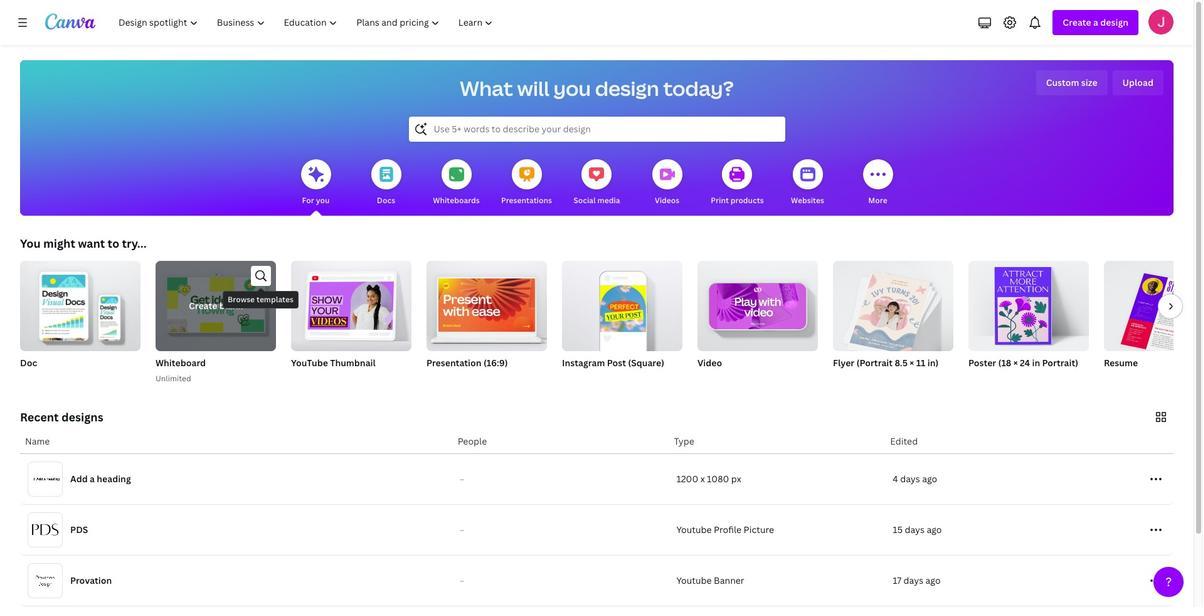 Task type: describe. For each thing, give the bounding box(es) containing it.
group for video
[[698, 256, 818, 351]]

1 vertical spatial design
[[595, 75, 659, 102]]

instagram post (square) group
[[562, 256, 683, 385]]

whiteboard
[[156, 357, 206, 369]]

x
[[701, 473, 705, 485]]

presentation (16:9)
[[427, 357, 508, 369]]

-- for youtube banner
[[460, 578, 464, 584]]

days for 15
[[905, 524, 925, 536]]

social
[[574, 195, 596, 206]]

whiteboards
[[433, 195, 480, 206]]

presentations
[[501, 195, 552, 206]]

create a design
[[1063, 16, 1129, 28]]

products
[[731, 195, 764, 206]]

ago for 4 days ago
[[923, 473, 938, 485]]

edited
[[891, 435, 918, 447]]

create blank group
[[156, 261, 276, 351]]

websites
[[791, 195, 825, 206]]

you inside button
[[316, 195, 330, 206]]

browse templates
[[228, 294, 294, 305]]

pds
[[70, 524, 88, 536]]

24
[[1020, 357, 1030, 369]]

poster
[[969, 357, 997, 369]]

poster (18 × 24 in portrait)
[[969, 357, 1079, 369]]

social media button
[[574, 151, 620, 216]]

group for youtube thumbnail
[[291, 256, 412, 351]]

websites button
[[791, 151, 825, 216]]

name
[[25, 435, 50, 447]]

for you
[[302, 195, 330, 206]]

for you button
[[301, 151, 331, 216]]

-- for youtube profile picture
[[460, 527, 464, 533]]

-- for 1200 x 1080 px
[[460, 476, 464, 483]]

1 horizontal spatial you
[[554, 75, 591, 102]]

custom size
[[1046, 77, 1098, 88]]

doc group
[[20, 256, 141, 385]]

provation
[[70, 575, 112, 587]]

templates
[[257, 294, 294, 305]]

(square)
[[628, 357, 665, 369]]

1200 x 1080 px
[[677, 473, 742, 485]]

today?
[[664, 75, 734, 102]]

browse
[[228, 294, 255, 305]]

px
[[732, 473, 742, 485]]

create blank
[[189, 300, 243, 312]]

group for doc
[[20, 256, 141, 351]]

× inside group
[[910, 357, 915, 369]]

youtube profile picture
[[677, 524, 774, 536]]

4 days ago
[[893, 473, 938, 485]]

instagram
[[562, 357, 605, 369]]

youtube for youtube profile picture
[[677, 524, 712, 536]]

blank
[[219, 300, 243, 312]]

add a heading
[[70, 473, 131, 485]]

resume group
[[1104, 261, 1204, 385]]

flyer (portrait 8.5 × 11 in)
[[833, 357, 939, 369]]

× inside group
[[1014, 357, 1018, 369]]

portrait)
[[1043, 357, 1079, 369]]

youtube banner
[[677, 575, 745, 587]]

you might want to try...
[[20, 236, 147, 251]]

you
[[20, 236, 41, 251]]

james peterson image
[[1149, 9, 1174, 35]]

doc
[[20, 357, 37, 369]]

ago for 15 days ago
[[927, 524, 942, 536]]

want
[[78, 236, 105, 251]]

youtube
[[291, 357, 328, 369]]

create for create a design
[[1063, 16, 1092, 28]]

what
[[460, 75, 513, 102]]

might
[[43, 236, 75, 251]]

11
[[917, 357, 926, 369]]

people
[[458, 435, 487, 447]]

post
[[607, 357, 626, 369]]

group for presentation (16:9)
[[427, 256, 547, 351]]

(18
[[999, 357, 1012, 369]]

create a design button
[[1053, 10, 1139, 35]]

1080
[[707, 473, 729, 485]]

1200
[[677, 473, 699, 485]]

flyer
[[833, 357, 855, 369]]

in)
[[928, 357, 939, 369]]

presentation
[[427, 357, 482, 369]]

presentation (16:9) group
[[427, 256, 547, 385]]

create for create blank
[[189, 300, 217, 312]]

days for 17
[[904, 575, 924, 587]]

designs
[[61, 410, 103, 425]]

upload button
[[1113, 70, 1164, 95]]



Task type: vqa. For each thing, say whether or not it's contained in the screenshot.
'a' related to Create
yes



Task type: locate. For each thing, give the bounding box(es) containing it.
docs
[[377, 195, 395, 206]]

try...
[[122, 236, 147, 251]]

youtube thumbnail group
[[291, 256, 412, 385]]

top level navigation element
[[110, 10, 504, 35]]

heading
[[97, 473, 131, 485]]

0 vertical spatial a
[[1094, 16, 1099, 28]]

create up the custom size
[[1063, 16, 1092, 28]]

days right 17
[[904, 575, 924, 587]]

youtube left "banner"
[[677, 575, 712, 587]]

4
[[893, 473, 898, 485]]

1 horizontal spatial design
[[1101, 16, 1129, 28]]

design up search search field
[[595, 75, 659, 102]]

1 -- from the top
[[460, 476, 464, 483]]

1 vertical spatial --
[[460, 527, 464, 533]]

print products
[[711, 195, 764, 206]]

upload
[[1123, 77, 1154, 88]]

custom
[[1046, 77, 1080, 88]]

ago right 15 at bottom right
[[927, 524, 942, 536]]

1 vertical spatial youtube
[[677, 575, 712, 587]]

ago
[[923, 473, 938, 485], [927, 524, 942, 536], [926, 575, 941, 587]]

ago for 17 days ago
[[926, 575, 941, 587]]

create
[[1063, 16, 1092, 28], [189, 300, 217, 312]]

group for poster (18 × 24 in portrait)
[[969, 256, 1089, 351]]

more
[[869, 195, 888, 206]]

days right 15 at bottom right
[[905, 524, 925, 536]]

None search field
[[409, 117, 785, 142]]

unlimited
[[156, 373, 191, 384]]

ago right 4
[[923, 473, 938, 485]]

create inside 'group'
[[189, 300, 217, 312]]

resume
[[1104, 357, 1138, 369]]

presentations button
[[501, 151, 552, 216]]

to
[[108, 236, 119, 251]]

recent
[[20, 410, 59, 425]]

1 × from the left
[[910, 357, 915, 369]]

15 days ago
[[893, 524, 942, 536]]

flyer (portrait 8.5 × 11 in) group
[[833, 256, 954, 385]]

0 vertical spatial create
[[1063, 16, 1092, 28]]

0 horizontal spatial ×
[[910, 357, 915, 369]]

0 horizontal spatial a
[[90, 473, 95, 485]]

you right "will"
[[554, 75, 591, 102]]

1 vertical spatial ago
[[927, 524, 942, 536]]

0 horizontal spatial you
[[316, 195, 330, 206]]

whiteboard unlimited
[[156, 357, 206, 384]]

2 -- from the top
[[460, 527, 464, 533]]

0 vertical spatial --
[[460, 476, 464, 483]]

custom size button
[[1036, 70, 1108, 95]]

0 vertical spatial you
[[554, 75, 591, 102]]

0 vertical spatial design
[[1101, 16, 1129, 28]]

will
[[517, 75, 550, 102]]

profile
[[714, 524, 742, 536]]

video group
[[698, 256, 818, 385]]

--
[[460, 476, 464, 483], [460, 527, 464, 533], [460, 578, 464, 584]]

8.5
[[895, 357, 908, 369]]

print
[[711, 195, 729, 206]]

whiteboards button
[[433, 151, 480, 216]]

× left 11
[[910, 357, 915, 369]]

1 vertical spatial create
[[189, 300, 217, 312]]

17 days ago
[[893, 575, 941, 587]]

picture
[[744, 524, 774, 536]]

1 horizontal spatial ×
[[1014, 357, 1018, 369]]

social media
[[574, 195, 620, 206]]

type
[[674, 435, 694, 447]]

for
[[302, 195, 314, 206]]

1 horizontal spatial create
[[1063, 16, 1092, 28]]

0 vertical spatial youtube
[[677, 524, 712, 536]]

recent designs
[[20, 410, 103, 425]]

-
[[460, 476, 462, 483], [462, 476, 464, 483], [460, 527, 462, 533], [462, 527, 464, 533], [460, 578, 462, 584], [462, 578, 464, 584]]

in
[[1033, 357, 1041, 369]]

media
[[598, 195, 620, 206]]

poster (18 × 24 in portrait) group
[[969, 256, 1089, 385]]

0 horizontal spatial create
[[189, 300, 217, 312]]

days for 4
[[901, 473, 920, 485]]

more button
[[863, 151, 893, 216]]

group for instagram post (square)
[[562, 256, 683, 351]]

docs button
[[371, 151, 401, 216]]

youtube thumbnail
[[291, 357, 376, 369]]

1 vertical spatial you
[[316, 195, 330, 206]]

create inside dropdown button
[[1063, 16, 1092, 28]]

×
[[910, 357, 915, 369], [1014, 357, 1018, 369]]

(16:9)
[[484, 357, 508, 369]]

instagram post (square)
[[562, 357, 665, 369]]

17
[[893, 575, 902, 587]]

videos
[[655, 195, 680, 206]]

design inside dropdown button
[[1101, 16, 1129, 28]]

thumbnail
[[330, 357, 376, 369]]

2 × from the left
[[1014, 357, 1018, 369]]

a up the size
[[1094, 16, 1099, 28]]

days
[[901, 473, 920, 485], [905, 524, 925, 536], [904, 575, 924, 587]]

a right add
[[90, 473, 95, 485]]

you
[[554, 75, 591, 102], [316, 195, 330, 206]]

0 vertical spatial days
[[901, 473, 920, 485]]

× left 24
[[1014, 357, 1018, 369]]

print products button
[[711, 151, 764, 216]]

15
[[893, 524, 903, 536]]

group for flyer (portrait 8.5 × 11 in)
[[833, 256, 954, 355]]

1 vertical spatial days
[[905, 524, 925, 536]]

add
[[70, 473, 88, 485]]

1 youtube from the top
[[677, 524, 712, 536]]

youtube
[[677, 524, 712, 536], [677, 575, 712, 587]]

a for add
[[90, 473, 95, 485]]

whiteboard group
[[156, 261, 276, 385]]

create left blank
[[189, 300, 217, 312]]

group
[[20, 256, 141, 351], [291, 256, 412, 351], [427, 256, 547, 351], [562, 256, 683, 351], [698, 256, 818, 351], [833, 256, 954, 355], [969, 256, 1089, 351], [1104, 261, 1204, 357]]

youtube left profile
[[677, 524, 712, 536]]

a
[[1094, 16, 1099, 28], [90, 473, 95, 485]]

1 vertical spatial a
[[90, 473, 95, 485]]

2 vertical spatial --
[[460, 578, 464, 584]]

youtube for youtube banner
[[677, 575, 712, 587]]

1 horizontal spatial a
[[1094, 16, 1099, 28]]

0 vertical spatial ago
[[923, 473, 938, 485]]

2 youtube from the top
[[677, 575, 712, 587]]

2 vertical spatial ago
[[926, 575, 941, 587]]

size
[[1082, 77, 1098, 88]]

0 horizontal spatial design
[[595, 75, 659, 102]]

Search search field
[[434, 117, 760, 141]]

design
[[1101, 16, 1129, 28], [595, 75, 659, 102]]

you right the for
[[316, 195, 330, 206]]

a for create
[[1094, 16, 1099, 28]]

(portrait
[[857, 357, 893, 369]]

videos button
[[652, 151, 682, 216]]

banner
[[714, 575, 745, 587]]

3 -- from the top
[[460, 578, 464, 584]]

what will you design today?
[[460, 75, 734, 102]]

days right 4
[[901, 473, 920, 485]]

ago right 17
[[926, 575, 941, 587]]

design left james peterson icon
[[1101, 16, 1129, 28]]

a inside dropdown button
[[1094, 16, 1099, 28]]

2 vertical spatial days
[[904, 575, 924, 587]]



